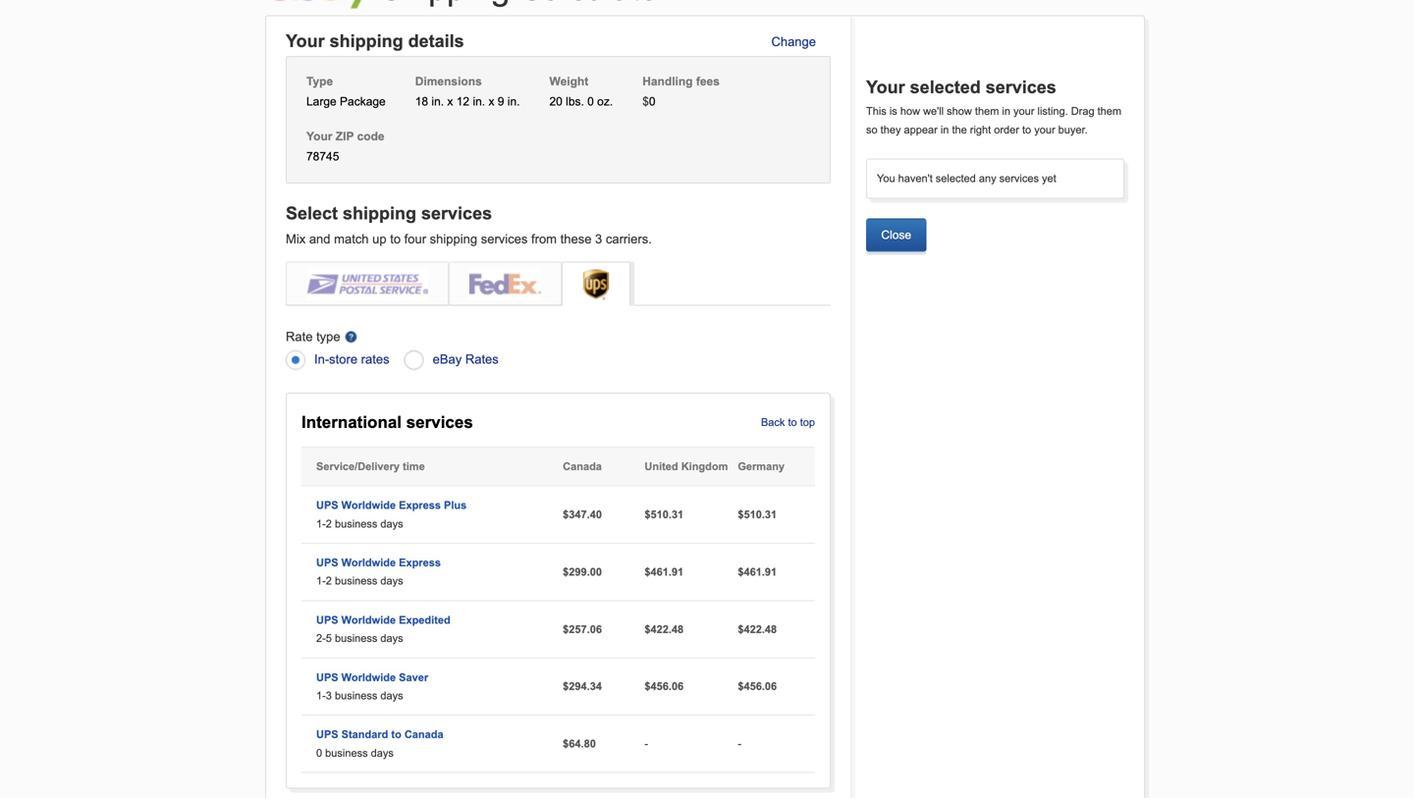 Task type: locate. For each thing, give the bounding box(es) containing it.
1 ups from the top
[[316, 500, 339, 512]]

1 express from the top
[[399, 500, 441, 512]]

1 horizontal spatial them
[[1098, 105, 1122, 118]]

1- up 2-
[[316, 576, 326, 588]]

0 down ups worldwide saver 1-3 business days
[[316, 748, 322, 760]]

worldwide for 2
[[342, 557, 396, 569]]

$456.06
[[645, 681, 684, 693], [738, 681, 777, 693]]

services
[[986, 77, 1057, 97], [1000, 173, 1040, 185], [422, 203, 492, 223], [481, 232, 528, 247], [407, 413, 473, 432]]

services left from
[[481, 232, 528, 247]]

4 worldwide from the top
[[342, 672, 396, 684]]

international
[[302, 413, 402, 432]]

1 horizontal spatial $422.48
[[738, 624, 777, 636]]

days up ups worldwide expedited 2-5 business days on the bottom
[[381, 576, 404, 588]]

1 horizontal spatial $456.06
[[738, 681, 777, 693]]

3 worldwide from the top
[[342, 615, 396, 627]]

0 left "oz."
[[588, 95, 594, 108]]

option group containing in-store rates
[[286, 349, 831, 373]]

1 horizontal spatial -
[[738, 739, 742, 751]]

show
[[947, 105, 973, 118]]

days inside ups worldwide saver 1-3 business days
[[381, 690, 404, 703]]

2 worldwide from the top
[[342, 557, 396, 569]]

2 2 from the top
[[326, 576, 332, 588]]

2 horizontal spatial 0
[[649, 95, 656, 108]]

2 $510.31 from the left
[[738, 509, 777, 521]]

worldwide down service/delivery time
[[342, 500, 396, 512]]

1 vertical spatial canada
[[405, 729, 444, 742]]

selected inside your selected services this is how we'll show them in your listing. drag them so they appear in the right order to your buyer.
[[911, 77, 981, 97]]

them
[[976, 105, 1000, 118], [1098, 105, 1122, 118]]

0 for $
[[649, 95, 656, 108]]

business inside ups worldwide saver 1-3 business days
[[335, 690, 378, 703]]

your selected services this is how we'll show them in your listing. drag them so they appear in the right order to your buyer.
[[867, 77, 1122, 136]]

your up order
[[1014, 105, 1035, 118]]

0 vertical spatial 1-
[[316, 518, 326, 530]]

business inside ups worldwide expedited 2-5 business days
[[335, 633, 378, 645]]

press enter to select ups worldwide saver list item
[[302, 659, 816, 717]]

1 x from the left
[[448, 95, 453, 108]]

ups for 5
[[316, 615, 339, 627]]

1 vertical spatial shipping
[[343, 203, 417, 223]]

business inside ups worldwide express 1-2 business days
[[335, 576, 378, 588]]

rate
[[286, 330, 313, 344]]

listing.
[[1038, 105, 1069, 118]]

buyer.
[[1059, 124, 1088, 136]]

0 horizontal spatial $422.48
[[645, 624, 684, 636]]

worldwide inside ups worldwide expedited 2-5 business days
[[342, 615, 396, 627]]

to right order
[[1023, 124, 1032, 136]]

services left yet on the top of the page
[[1000, 173, 1040, 185]]

2 1- from the top
[[316, 576, 326, 588]]

2 ups from the top
[[316, 557, 339, 569]]

shipping up 'up' at the top of the page
[[343, 203, 417, 223]]

0 inside weight 20 lbs. 0 oz.
[[588, 95, 594, 108]]

drag
[[1072, 105, 1095, 118]]

worldwide down the ups worldwide express plus 1-2 business days
[[342, 557, 396, 569]]

days for expedited
[[381, 633, 404, 645]]

0 vertical spatial selected
[[911, 77, 981, 97]]

0 inside 'handling fees $ 0'
[[649, 95, 656, 108]]

$461.91
[[645, 566, 684, 579], [738, 566, 777, 579]]

0 vertical spatial 3
[[596, 232, 603, 247]]

option group
[[286, 349, 831, 373]]

1- for ups worldwide saver 1-3 business days
[[316, 690, 326, 703]]

worldwide down ups worldwide express 1-2 business days
[[342, 615, 396, 627]]

0 horizontal spatial x
[[448, 95, 453, 108]]

2 - from the left
[[738, 739, 742, 751]]

shipping
[[330, 31, 404, 51], [343, 203, 417, 223], [430, 232, 478, 247]]

mix
[[286, 232, 306, 247]]

from
[[532, 232, 557, 247]]

0 vertical spatial shipping
[[330, 31, 404, 51]]

1- inside ups worldwide express 1-2 business days
[[316, 576, 326, 588]]

change
[[772, 34, 817, 49]]

1 vertical spatial 1-
[[316, 576, 326, 588]]

your for your selected services this is how we'll show them in your listing. drag them so they appear in the right order to your buyer.
[[867, 77, 906, 97]]

and
[[309, 232, 331, 247]]

3
[[596, 232, 603, 247], [326, 690, 332, 703]]

1 horizontal spatial x
[[489, 95, 495, 108]]

0 horizontal spatial canada
[[405, 729, 444, 742]]

worldwide
[[342, 500, 396, 512], [342, 557, 396, 569], [342, 615, 396, 627], [342, 672, 396, 684]]

$510.31 down united
[[645, 509, 684, 521]]

your
[[286, 31, 325, 51], [867, 77, 906, 97], [307, 130, 333, 143]]

business inside ups standard to canada 0 business days
[[325, 748, 368, 760]]

3 ups from the top
[[316, 615, 339, 627]]

1 horizontal spatial canada
[[563, 461, 602, 473]]

0
[[588, 95, 594, 108], [649, 95, 656, 108], [316, 748, 322, 760]]

canada up the $347.40
[[563, 461, 602, 473]]

express inside ups worldwide express 1-2 business days
[[399, 557, 441, 569]]

0 horizontal spatial $461.91
[[645, 566, 684, 579]]

ups for 3
[[316, 672, 339, 684]]

ups inside ups worldwide express 1-2 business days
[[316, 557, 339, 569]]

1 vertical spatial your
[[867, 77, 906, 97]]

your inside your selected services this is how we'll show them in your listing. drag them so they appear in the right order to your buyer.
[[867, 77, 906, 97]]

your for your zip code 78745
[[307, 130, 333, 143]]

business for ups standard to canada
[[325, 748, 368, 760]]

1 vertical spatial 3
[[326, 690, 332, 703]]

your zip code 78745
[[307, 130, 385, 163]]

days inside the ups worldwide express plus 1-2 business days
[[381, 518, 404, 530]]

select shipping services mix and match up to four shipping services from these 3 carriers.
[[286, 203, 652, 247]]

3 down 5
[[326, 690, 332, 703]]

2 up 5
[[326, 576, 332, 588]]

in up order
[[1003, 105, 1011, 118]]

days down the standard
[[371, 748, 394, 760]]

express for days
[[399, 557, 441, 569]]

18
[[415, 95, 429, 108]]

1 horizontal spatial 0
[[588, 95, 594, 108]]

0 vertical spatial express
[[399, 500, 441, 512]]

selected up we'll
[[911, 77, 981, 97]]

kingdom
[[682, 461, 728, 473]]

selected
[[911, 77, 981, 97], [936, 173, 977, 185]]

to
[[1023, 124, 1032, 136], [390, 232, 401, 247], [789, 417, 798, 429], [391, 729, 402, 742]]

business down the standard
[[325, 748, 368, 760]]

2 x from the left
[[489, 95, 495, 108]]

ups for 0
[[316, 729, 339, 742]]

1 $456.06 from the left
[[645, 681, 684, 693]]

to right the standard
[[391, 729, 402, 742]]

your inside "your zip code 78745"
[[307, 130, 333, 143]]

$299.00
[[563, 566, 602, 579]]

your down listing.
[[1035, 124, 1056, 136]]

$
[[643, 95, 649, 108]]

1- inside ups worldwide saver 1-3 business days
[[316, 690, 326, 703]]

1 2 from the top
[[326, 518, 332, 530]]

worldwide inside ups worldwide express 1-2 business days
[[342, 557, 396, 569]]

1 1- from the top
[[316, 518, 326, 530]]

ups inside the ups worldwide express plus 1-2 business days
[[316, 500, 339, 512]]

x left the 9
[[489, 95, 495, 108]]

worldwide inside ups worldwide saver 1-3 business days
[[342, 672, 396, 684]]

0 horizontal spatial them
[[976, 105, 1000, 118]]

to left the top
[[789, 417, 798, 429]]

0 vertical spatial your
[[286, 31, 325, 51]]

business up ups worldwide express 1-2 business days
[[335, 518, 378, 530]]

1 vertical spatial express
[[399, 557, 441, 569]]

shipping right four
[[430, 232, 478, 247]]

5 ups from the top
[[316, 729, 339, 742]]

standard
[[342, 729, 388, 742]]

1 worldwide from the top
[[342, 500, 396, 512]]

2 down service/delivery
[[326, 518, 332, 530]]

in.
[[432, 95, 444, 108], [473, 95, 486, 108], [508, 95, 520, 108]]

3 1- from the top
[[316, 690, 326, 703]]

business right 5
[[335, 633, 378, 645]]

appear
[[905, 124, 938, 136]]

your up "78745"
[[307, 130, 333, 143]]

$510.31 down germany
[[738, 509, 777, 521]]

1- down 2-
[[316, 690, 326, 703]]

2 horizontal spatial in.
[[508, 95, 520, 108]]

1 horizontal spatial $510.31
[[738, 509, 777, 521]]

ups inside ups worldwide saver 1-3 business days
[[316, 672, 339, 684]]

0 horizontal spatial in.
[[432, 95, 444, 108]]

days inside ups standard to canada 0 business days
[[371, 748, 394, 760]]

ups worldwide express plus 1-2 business days
[[316, 500, 467, 530]]

canada down 'saver'
[[405, 729, 444, 742]]

4 ups from the top
[[316, 672, 339, 684]]

express
[[399, 500, 441, 512], [399, 557, 441, 569]]

0 horizontal spatial in
[[941, 124, 950, 136]]

days
[[381, 518, 404, 530], [381, 576, 404, 588], [381, 633, 404, 645], [381, 690, 404, 703], [371, 748, 394, 760]]

them right 'drag'
[[1098, 105, 1122, 118]]

in. right 18
[[432, 95, 444, 108]]

ebay logo image
[[265, 0, 373, 9]]

selected left any
[[936, 173, 977, 185]]

0 horizontal spatial -
[[645, 739, 649, 751]]

services up four
[[422, 203, 492, 223]]

your up is
[[867, 77, 906, 97]]

lbs.
[[566, 95, 584, 108]]

1 - from the left
[[645, 739, 649, 751]]

in left the
[[941, 124, 950, 136]]

2 express from the top
[[399, 557, 441, 569]]

ups inside ups worldwide expedited 2-5 business days
[[316, 615, 339, 627]]

services inside your selected services this is how we'll show them in your listing. drag them so they appear in the right order to your buyer.
[[986, 77, 1057, 97]]

0 horizontal spatial $510.31
[[645, 509, 684, 521]]

them up right
[[976, 105, 1000, 118]]

3 inside select shipping services mix and match up to four shipping services from these 3 carriers.
[[596, 232, 603, 247]]

$510.31
[[645, 509, 684, 521], [738, 509, 777, 521]]

handling
[[643, 75, 693, 88]]

0 down handling
[[649, 95, 656, 108]]

78745
[[307, 150, 339, 163]]

express down the ups worldwide express plus 1-2 business days
[[399, 557, 441, 569]]

in-
[[314, 352, 329, 367]]

dimensions
[[415, 75, 482, 88]]

close
[[882, 228, 912, 242]]

express left plus
[[399, 500, 441, 512]]

services up time
[[407, 413, 473, 432]]

days down expedited at the left bottom of page
[[381, 633, 404, 645]]

2 them from the left
[[1098, 105, 1122, 118]]

express inside the ups worldwide express plus 1-2 business days
[[399, 500, 441, 512]]

1- down service/delivery
[[316, 518, 326, 530]]

your
[[1014, 105, 1035, 118], [1035, 124, 1056, 136]]

ups
[[316, 500, 339, 512], [316, 557, 339, 569], [316, 615, 339, 627], [316, 672, 339, 684], [316, 729, 339, 742]]

x left "12"
[[448, 95, 453, 108]]

shipping for select
[[343, 203, 417, 223]]

your down ebay logo
[[286, 31, 325, 51]]

1 horizontal spatial $461.91
[[738, 566, 777, 579]]

type
[[316, 330, 341, 344]]

3 inside ups worldwide saver 1-3 business days
[[326, 690, 332, 703]]

0 horizontal spatial $456.06
[[645, 681, 684, 693]]

Online rates radio
[[404, 349, 428, 372]]

package
[[340, 95, 386, 108]]

$422.48
[[645, 624, 684, 636], [738, 624, 777, 636]]

in
[[1003, 105, 1011, 118], [941, 124, 950, 136]]

3 right these
[[596, 232, 603, 247]]

business inside the ups worldwide express plus 1-2 business days
[[335, 518, 378, 530]]

days inside ups worldwide expedited 2-5 business days
[[381, 633, 404, 645]]

business for ups worldwide expedited
[[335, 633, 378, 645]]

0 vertical spatial in
[[1003, 105, 1011, 118]]

worldwide inside the ups worldwide express plus 1-2 business days
[[342, 500, 396, 512]]

days inside ups worldwide express 1-2 business days
[[381, 576, 404, 588]]

weight
[[550, 75, 589, 88]]

worldwide for 3
[[342, 672, 396, 684]]

$347.40
[[563, 509, 602, 521]]

how
[[901, 105, 921, 118]]

0 horizontal spatial 3
[[326, 690, 332, 703]]

worldwide left 'saver'
[[342, 672, 396, 684]]

in. right "12"
[[473, 95, 486, 108]]

days up ups worldwide express 1-2 business days
[[381, 518, 404, 530]]

shipping up 'type large package'
[[330, 31, 404, 51]]

1 horizontal spatial in.
[[473, 95, 486, 108]]

business up the standard
[[335, 690, 378, 703]]

1 $422.48 from the left
[[645, 624, 684, 636]]

0 vertical spatial 2
[[326, 518, 332, 530]]

in. right the 9
[[508, 95, 520, 108]]

in-store rates link
[[314, 349, 390, 371]]

is
[[890, 105, 898, 118]]

$64.80
[[563, 739, 596, 751]]

2 vertical spatial 1-
[[316, 690, 326, 703]]

press enter to select ups worldwide expedited list item
[[302, 602, 816, 659]]

business up ups worldwide expedited 2-5 business days on the bottom
[[335, 576, 378, 588]]

2 vertical spatial your
[[307, 130, 333, 143]]

type large package
[[307, 75, 386, 108]]

days down 'saver'
[[381, 690, 404, 703]]

1 horizontal spatial 3
[[596, 232, 603, 247]]

1 vertical spatial 2
[[326, 576, 332, 588]]

services up listing.
[[986, 77, 1057, 97]]

to right 'up' at the top of the page
[[390, 232, 401, 247]]

0 horizontal spatial 0
[[316, 748, 322, 760]]

1 horizontal spatial in
[[1003, 105, 1011, 118]]

ups inside ups standard to canada 0 business days
[[316, 729, 339, 742]]



Task type: vqa. For each thing, say whether or not it's contained in the screenshot.
Close BUTTON
yes



Task type: describe. For each thing, give the bounding box(es) containing it.
press enter to select ups standard to canada list item
[[302, 717, 816, 774]]

up
[[373, 232, 387, 247]]

service/delivery time
[[316, 461, 425, 473]]

2 in. from the left
[[473, 95, 486, 108]]

handling fees $ 0
[[643, 75, 720, 108]]

zip
[[336, 130, 354, 143]]

1 in. from the left
[[432, 95, 444, 108]]

in-store rates
[[314, 352, 390, 367]]

your for your shipping details
[[286, 31, 325, 51]]

dimensions 18 in. x 12 in. x 9 in.
[[415, 75, 520, 108]]

select
[[286, 203, 338, 223]]

united
[[645, 461, 679, 473]]

ups standard to canada 0 business days
[[316, 729, 444, 760]]

to inside your selected services this is how we'll show them in your listing. drag them so they appear in the right order to your buyer.
[[1023, 124, 1032, 136]]

change link
[[757, 26, 831, 58]]

ups for 2
[[316, 557, 339, 569]]

canada inside ups standard to canada 0 business days
[[405, 729, 444, 742]]

press enter to select ups worldwide express plus list item
[[302, 487, 816, 544]]

international services
[[302, 413, 473, 432]]

time
[[403, 461, 425, 473]]

code
[[357, 130, 385, 143]]

In-store rates radio
[[286, 349, 310, 372]]

we'll
[[924, 105, 944, 118]]

close button
[[867, 218, 927, 252]]

store
[[329, 352, 358, 367]]

rate type
[[286, 330, 341, 344]]

service/delivery
[[316, 461, 400, 473]]

1- for ups worldwide express 1-2 business days
[[316, 576, 326, 588]]

right
[[971, 124, 992, 136]]

back
[[761, 417, 786, 429]]

1 vertical spatial selected
[[936, 173, 977, 185]]

2-
[[316, 633, 326, 645]]

fees
[[697, 75, 720, 88]]

9
[[498, 95, 505, 108]]

0 inside ups standard to canada 0 business days
[[316, 748, 322, 760]]

so
[[867, 124, 878, 136]]

worldwide for 1-
[[342, 500, 396, 512]]

0 vertical spatial canada
[[563, 461, 602, 473]]

2 $456.06 from the left
[[738, 681, 777, 693]]

saver
[[399, 672, 429, 684]]

this
[[867, 105, 887, 118]]

top
[[801, 417, 816, 429]]

ups for 1-
[[316, 500, 339, 512]]

12
[[457, 95, 470, 108]]

expedited
[[399, 615, 451, 627]]

united kingdom germany
[[645, 461, 785, 473]]

four
[[405, 232, 427, 247]]

2 inside ups worldwide express 1-2 business days
[[326, 576, 332, 588]]

ebay
[[433, 352, 462, 367]]

these
[[561, 232, 592, 247]]

details
[[408, 31, 464, 51]]

type
[[307, 75, 333, 88]]

1 them from the left
[[976, 105, 1000, 118]]

match
[[334, 232, 369, 247]]

weight 20 lbs. 0 oz.
[[550, 75, 613, 108]]

1- inside the ups worldwide express plus 1-2 business days
[[316, 518, 326, 530]]

germany
[[738, 461, 785, 473]]

to inside select shipping services mix and match up to four shipping services from these 3 carriers.
[[390, 232, 401, 247]]

2 $461.91 from the left
[[738, 566, 777, 579]]

ups worldwide saver 1-3 business days
[[316, 672, 429, 703]]

2 vertical spatial shipping
[[430, 232, 478, 247]]

ups worldwide express 1-2 business days
[[316, 557, 441, 588]]

order
[[995, 124, 1020, 136]]

days for express
[[381, 576, 404, 588]]

any
[[980, 173, 997, 185]]

5
[[326, 633, 332, 645]]

to inside ups standard to canada 0 business days
[[391, 729, 402, 742]]

the
[[953, 124, 968, 136]]

you
[[877, 173, 896, 185]]

rates
[[466, 352, 499, 367]]

express for business
[[399, 500, 441, 512]]

1 vertical spatial your
[[1035, 124, 1056, 136]]

ups worldwide expedited 2-5 business days
[[316, 615, 451, 645]]

rates
[[361, 352, 390, 367]]

2 inside the ups worldwide express plus 1-2 business days
[[326, 518, 332, 530]]

shipping for your
[[330, 31, 404, 51]]

1 $461.91 from the left
[[645, 566, 684, 579]]

worldwide for 5
[[342, 615, 396, 627]]

3 in. from the left
[[508, 95, 520, 108]]

$294.34
[[563, 681, 602, 693]]

large
[[307, 95, 337, 108]]

1 $510.31 from the left
[[645, 509, 684, 521]]

days for to
[[371, 748, 394, 760]]

0 for lbs.
[[588, 95, 594, 108]]

yet
[[1043, 173, 1057, 185]]

ebay rates link
[[433, 349, 499, 371]]

international services link
[[302, 413, 473, 432]]

press enter to select ups worldwide express list item
[[302, 544, 816, 602]]

ebay rates
[[433, 352, 499, 367]]

0 vertical spatial your
[[1014, 105, 1035, 118]]

haven't
[[899, 173, 933, 185]]

2 $422.48 from the left
[[738, 624, 777, 636]]

business for ups worldwide express
[[335, 576, 378, 588]]

20
[[550, 95, 563, 108]]

plus
[[444, 500, 467, 512]]

they
[[881, 124, 902, 136]]

carriers.
[[606, 232, 652, 247]]

your shipping details
[[286, 31, 464, 51]]

you haven't selected any services yet
[[877, 173, 1057, 185]]

business for ups worldwide saver
[[335, 690, 378, 703]]

$257.06
[[563, 624, 602, 636]]

back to top
[[761, 417, 816, 429]]

oz.
[[598, 95, 613, 108]]

days for saver
[[381, 690, 404, 703]]

1 vertical spatial in
[[941, 124, 950, 136]]



